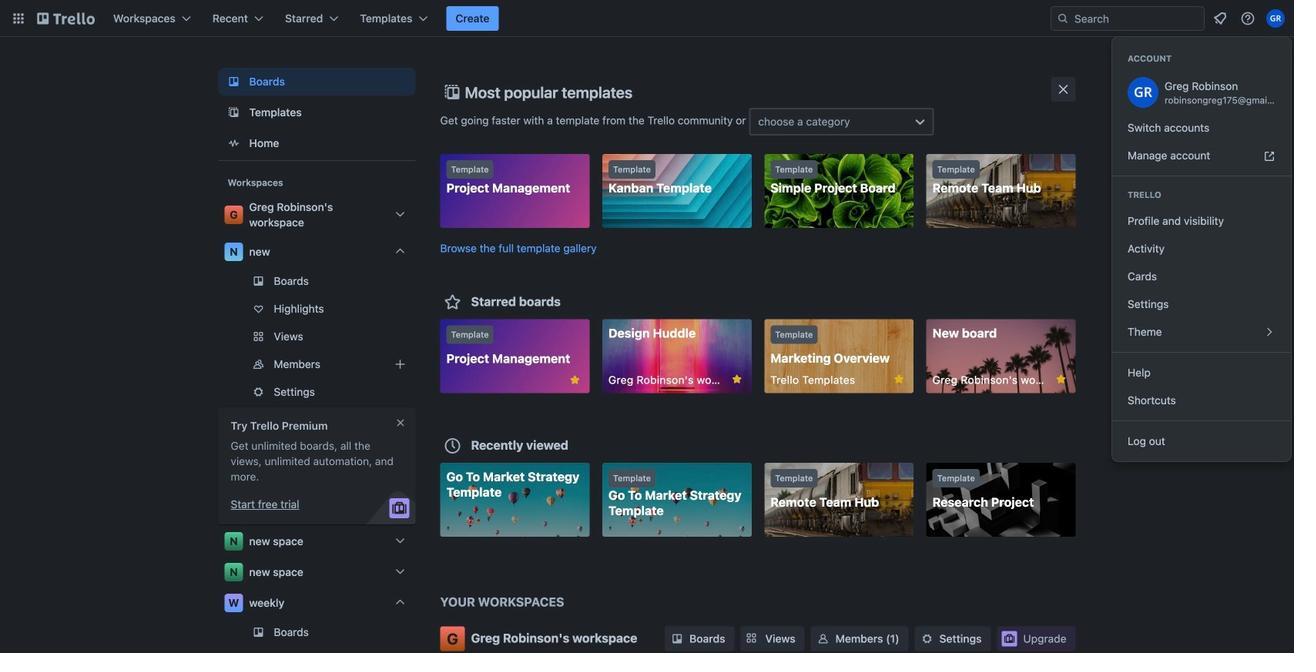 Task type: describe. For each thing, give the bounding box(es) containing it.
2 click to unstar this board. it will be removed from your starred list. image from the left
[[1055, 373, 1068, 386]]

1 click to unstar this board. it will be removed from your starred list. image from the left
[[892, 373, 906, 386]]

0 horizontal spatial click to unstar this board. it will be removed from your starred list. image
[[568, 373, 582, 387]]

2 sm image from the left
[[920, 632, 935, 647]]



Task type: locate. For each thing, give the bounding box(es) containing it.
back to home image
[[37, 6, 95, 31]]

sm image
[[816, 632, 831, 647], [920, 632, 935, 647]]

click to unstar this board. it will be removed from your starred list. image
[[730, 373, 744, 386], [568, 373, 582, 387]]

1 horizontal spatial click to unstar this board. it will be removed from your starred list. image
[[730, 373, 744, 386]]

greg robinson (gregrobinson96) image down search field
[[1128, 77, 1159, 108]]

1 horizontal spatial sm image
[[920, 632, 935, 647]]

greg robinson (gregrobinson96) image right open information menu icon
[[1267, 9, 1285, 28]]

1 vertical spatial greg robinson (gregrobinson96) image
[[1128, 77, 1159, 108]]

home image
[[225, 134, 243, 153]]

0 horizontal spatial click to unstar this board. it will be removed from your starred list. image
[[892, 373, 906, 386]]

0 vertical spatial greg robinson (gregrobinson96) image
[[1267, 9, 1285, 28]]

board image
[[225, 72, 243, 91]]

0 horizontal spatial greg robinson (gregrobinson96) image
[[1128, 77, 1159, 108]]

1 horizontal spatial greg robinson (gregrobinson96) image
[[1267, 9, 1285, 28]]

0 horizontal spatial sm image
[[816, 632, 831, 647]]

1 sm image from the left
[[816, 632, 831, 647]]

Search field
[[1051, 6, 1205, 31]]

1 horizontal spatial click to unstar this board. it will be removed from your starred list. image
[[1055, 373, 1068, 386]]

template board image
[[225, 103, 243, 122]]

0 notifications image
[[1211, 9, 1230, 28]]

click to unstar this board. it will be removed from your starred list. image
[[892, 373, 906, 386], [1055, 373, 1068, 386]]

sm image
[[670, 632, 685, 647]]

open information menu image
[[1241, 11, 1256, 26]]

search image
[[1057, 12, 1070, 25]]

add image
[[391, 355, 410, 374]]

greg robinson (gregrobinson96) image
[[1267, 9, 1285, 28], [1128, 77, 1159, 108]]

primary element
[[0, 0, 1295, 37]]



Task type: vqa. For each thing, say whether or not it's contained in the screenshot.
the Greg Robinson (gregrobinson96) icon
yes



